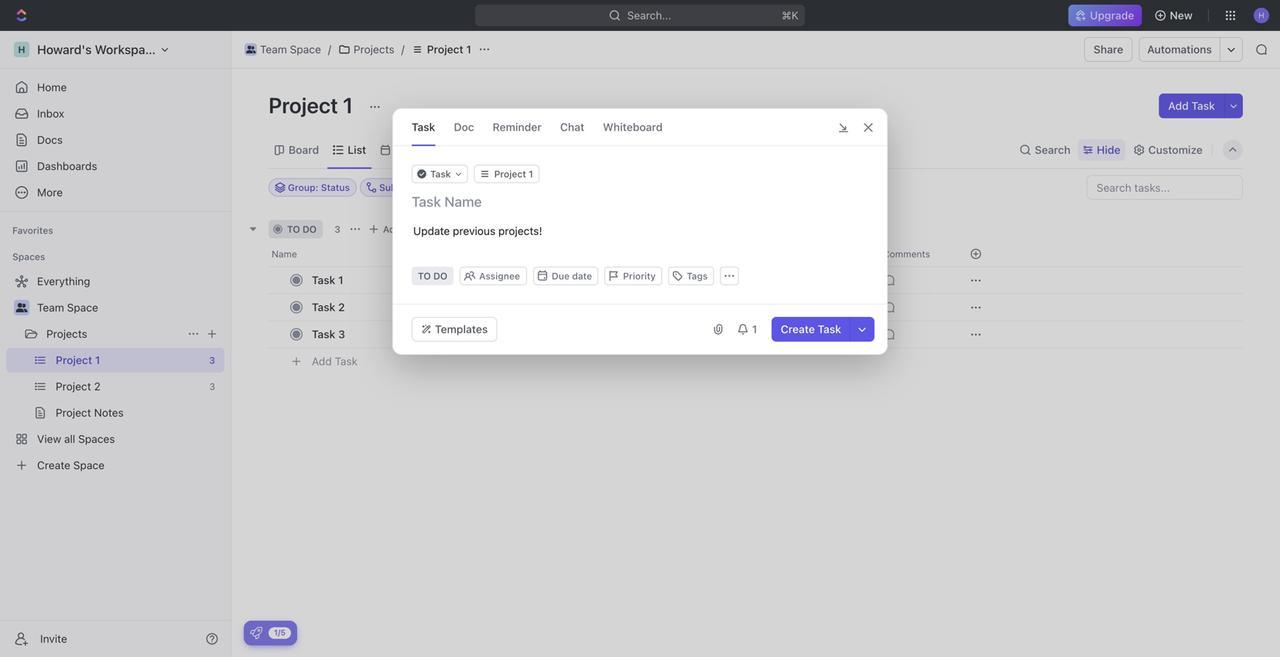 Task type: describe. For each thing, give the bounding box(es) containing it.
create
[[781, 323, 815, 336]]

1 / from the left
[[328, 43, 331, 56]]

dialog containing task
[[392, 108, 888, 355]]

to inside dropdown button
[[418, 271, 431, 282]]

hide button
[[1078, 139, 1125, 161]]

table link
[[524, 139, 554, 161]]

whiteboard button
[[603, 109, 663, 146]]

whiteboard
[[603, 121, 663, 134]]

reminder
[[493, 121, 542, 134]]

tree inside 'sidebar' navigation
[[6, 269, 224, 478]]

task button
[[412, 109, 435, 146]]

update previous projects!
[[413, 225, 542, 238]]

space inside tree
[[67, 301, 98, 314]]

doc button
[[454, 109, 474, 146]]

1 button
[[730, 317, 765, 342]]

new button
[[1148, 3, 1202, 28]]

invite
[[40, 633, 67, 646]]

1 inside button
[[752, 323, 757, 336]]

favorites button
[[6, 221, 59, 240]]

1 horizontal spatial space
[[290, 43, 321, 56]]

team space inside tree
[[37, 301, 98, 314]]

team space link inside tree
[[37, 296, 221, 320]]

1 vertical spatial add task
[[383, 224, 424, 235]]

2 horizontal spatial add task
[[1168, 99, 1215, 112]]

‎task 1
[[312, 274, 343, 287]]

docs link
[[6, 128, 224, 152]]

templates button
[[412, 317, 497, 342]]

2 vertical spatial add task button
[[305, 353, 364, 371]]

⌘k
[[782, 9, 799, 22]]

search
[[1035, 144, 1071, 156]]

share
[[1094, 43, 1123, 56]]

dashboards link
[[6, 154, 224, 179]]

0 vertical spatial add task button
[[1159, 94, 1224, 118]]

task inside dropdown button
[[430, 169, 451, 180]]

2 / from the left
[[401, 43, 405, 56]]

docs
[[37, 134, 63, 146]]

projects inside tree
[[46, 328, 87, 341]]

1 horizontal spatial add
[[383, 224, 401, 235]]

onboarding checklist button element
[[250, 628, 262, 640]]

assignee
[[479, 271, 520, 282]]

gantt
[[470, 144, 498, 156]]

due
[[552, 271, 570, 282]]

assignee button
[[461, 270, 525, 283]]

tags button
[[668, 267, 714, 286]]

create task
[[781, 323, 841, 336]]

automations button
[[1140, 38, 1220, 61]]

tags
[[687, 271, 708, 282]]

0 horizontal spatial add task
[[312, 355, 358, 368]]

0 vertical spatial 3
[[334, 224, 340, 235]]

to do button
[[412, 267, 454, 286]]

1 inside "link"
[[338, 274, 343, 287]]

gantt link
[[466, 139, 498, 161]]

dashboards
[[37, 160, 97, 173]]

0 vertical spatial projects
[[354, 43, 394, 56]]

Task Name text field
[[412, 193, 871, 211]]

priority
[[623, 271, 656, 282]]

1 vertical spatial add task button
[[364, 220, 430, 239]]

favorites
[[12, 225, 53, 236]]

1 button
[[730, 317, 765, 342]]

1 horizontal spatial projects link
[[334, 40, 398, 59]]

projects!
[[498, 225, 542, 238]]

chat
[[560, 121, 584, 134]]

‎task 2
[[312, 301, 345, 314]]

create task button
[[772, 317, 851, 342]]

task down ‎task 2 at the left top of page
[[312, 328, 335, 341]]

new
[[1170, 9, 1193, 22]]

list link
[[345, 139, 366, 161]]

0 vertical spatial to
[[287, 224, 300, 235]]

1 horizontal spatial project
[[427, 43, 463, 56]]



Task type: vqa. For each thing, say whether or not it's contained in the screenshot.
Inbox on the top left
yes



Task type: locate. For each thing, give the bounding box(es) containing it.
to do up ‎task 1
[[287, 224, 317, 235]]

0 horizontal spatial team
[[37, 301, 64, 314]]

3 down 2
[[338, 328, 345, 341]]

tree
[[6, 269, 224, 478]]

update
[[413, 225, 450, 238]]

do inside dropdown button
[[433, 271, 447, 282]]

1 vertical spatial add
[[383, 224, 401, 235]]

0 horizontal spatial to
[[287, 224, 300, 235]]

1 vertical spatial space
[[67, 301, 98, 314]]

2 horizontal spatial add
[[1168, 99, 1189, 112]]

0 horizontal spatial projects link
[[46, 322, 181, 347]]

due date
[[552, 271, 592, 282]]

onboarding checklist button image
[[250, 628, 262, 640]]

user group image
[[246, 46, 256, 53]]

home link
[[6, 75, 224, 100]]

1 vertical spatial team space link
[[37, 296, 221, 320]]

0 vertical spatial space
[[290, 43, 321, 56]]

templates
[[435, 323, 488, 336]]

project 1
[[427, 43, 471, 56], [269, 92, 358, 118]]

1 vertical spatial to
[[418, 271, 431, 282]]

team right user group image
[[260, 43, 287, 56]]

team space right user group image
[[260, 43, 321, 56]]

1 horizontal spatial projects
[[354, 43, 394, 56]]

task 3
[[312, 328, 345, 341]]

add
[[1168, 99, 1189, 112], [383, 224, 401, 235], [312, 355, 332, 368]]

add task button down task 3
[[305, 353, 364, 371]]

add task down task 3
[[312, 355, 358, 368]]

date
[[572, 271, 592, 282]]

to
[[287, 224, 300, 235], [418, 271, 431, 282]]

1 vertical spatial 3
[[338, 328, 345, 341]]

inbox
[[37, 107, 64, 120]]

3 up ‎task 1
[[334, 224, 340, 235]]

1 vertical spatial projects link
[[46, 322, 181, 347]]

do up ‎task 2 link
[[433, 271, 447, 282]]

search button
[[1015, 139, 1075, 161]]

1 vertical spatial projects
[[46, 328, 87, 341]]

task up customize
[[1192, 99, 1215, 112]]

1 vertical spatial project 1
[[269, 92, 358, 118]]

1 horizontal spatial team
[[260, 43, 287, 56]]

2
[[338, 301, 345, 314]]

1 horizontal spatial do
[[433, 271, 447, 282]]

add task button up customize
[[1159, 94, 1224, 118]]

tags button
[[668, 267, 714, 286]]

1
[[466, 43, 471, 56], [343, 92, 353, 118], [338, 274, 343, 287], [752, 323, 757, 336]]

sidebar navigation
[[0, 31, 231, 658]]

projects link
[[334, 40, 398, 59], [46, 322, 181, 347]]

table
[[527, 144, 554, 156]]

2 vertical spatial add
[[312, 355, 332, 368]]

‎task left 2
[[312, 301, 335, 314]]

project
[[427, 43, 463, 56], [269, 92, 338, 118]]

1 horizontal spatial team space link
[[241, 40, 325, 59]]

0 vertical spatial add task
[[1168, 99, 1215, 112]]

priority button
[[604, 267, 662, 286]]

add left the update
[[383, 224, 401, 235]]

tree containing team space
[[6, 269, 224, 478]]

home
[[37, 81, 67, 94]]

task up "calendar"
[[412, 121, 435, 134]]

0 vertical spatial do
[[303, 224, 317, 235]]

inbox link
[[6, 101, 224, 126]]

space right user group icon
[[67, 301, 98, 314]]

task right the create
[[818, 323, 841, 336]]

‎task for ‎task 1
[[312, 274, 335, 287]]

dialog
[[392, 108, 888, 355]]

1 vertical spatial team space
[[37, 301, 98, 314]]

‎task
[[312, 274, 335, 287], [312, 301, 335, 314]]

to do up ‎task 2 link
[[418, 271, 447, 282]]

add task up ‎task 1 "link"
[[383, 224, 424, 235]]

1/5
[[274, 629, 286, 638]]

add task
[[1168, 99, 1215, 112], [383, 224, 424, 235], [312, 355, 358, 368]]

task down task 3
[[335, 355, 358, 368]]

chat button
[[560, 109, 584, 146]]

add down task 3
[[312, 355, 332, 368]]

due date button
[[533, 267, 598, 286]]

0 horizontal spatial project
[[269, 92, 338, 118]]

0 horizontal spatial /
[[328, 43, 331, 56]]

calendar link
[[392, 139, 441, 161]]

‎task for ‎task 2
[[312, 301, 335, 314]]

1 vertical spatial to do
[[418, 271, 447, 282]]

calendar
[[395, 144, 441, 156]]

team
[[260, 43, 287, 56], [37, 301, 64, 314]]

‎task inside "link"
[[312, 274, 335, 287]]

1 vertical spatial ‎task
[[312, 301, 335, 314]]

hide
[[1097, 144, 1121, 156]]

1 vertical spatial do
[[433, 271, 447, 282]]

team right user group icon
[[37, 301, 64, 314]]

3
[[334, 224, 340, 235], [338, 328, 345, 341]]

0 vertical spatial to do
[[287, 224, 317, 235]]

list
[[348, 144, 366, 156]]

doc
[[454, 121, 474, 134]]

automations
[[1147, 43, 1212, 56]]

0 horizontal spatial team space link
[[37, 296, 221, 320]]

task 3 link
[[308, 324, 536, 346]]

add up customize
[[1168, 99, 1189, 112]]

1 horizontal spatial to do
[[418, 271, 447, 282]]

upgrade
[[1090, 9, 1134, 22]]

1 horizontal spatial team space
[[260, 43, 321, 56]]

0 horizontal spatial space
[[67, 301, 98, 314]]

user group image
[[16, 303, 27, 313]]

do
[[303, 224, 317, 235], [433, 271, 447, 282]]

team space link
[[241, 40, 325, 59], [37, 296, 221, 320]]

to do inside to do dropdown button
[[418, 271, 447, 282]]

project 1 link
[[408, 40, 475, 59]]

space right user group image
[[290, 43, 321, 56]]

0 vertical spatial projects link
[[334, 40, 398, 59]]

0 horizontal spatial team space
[[37, 301, 98, 314]]

0 horizontal spatial do
[[303, 224, 317, 235]]

Search tasks... text field
[[1087, 176, 1242, 199]]

1 vertical spatial team
[[37, 301, 64, 314]]

task inside button
[[818, 323, 841, 336]]

search...
[[627, 9, 671, 22]]

1 horizontal spatial project 1
[[427, 43, 471, 56]]

spaces
[[12, 252, 45, 262]]

2 ‎task from the top
[[312, 301, 335, 314]]

1 horizontal spatial add task
[[383, 224, 424, 235]]

‎task 1 link
[[308, 269, 536, 292]]

0 horizontal spatial project 1
[[269, 92, 358, 118]]

‎task up ‎task 2 at the left top of page
[[312, 274, 335, 287]]

0 vertical spatial team space
[[260, 43, 321, 56]]

0 vertical spatial ‎task
[[312, 274, 335, 287]]

1 vertical spatial project
[[269, 92, 338, 118]]

0 horizontal spatial to do
[[287, 224, 317, 235]]

0 vertical spatial team space link
[[241, 40, 325, 59]]

space
[[290, 43, 321, 56], [67, 301, 98, 314]]

board link
[[286, 139, 319, 161]]

0 vertical spatial project 1
[[427, 43, 471, 56]]

add task button up ‎task 1 "link"
[[364, 220, 430, 239]]

customize
[[1148, 144, 1203, 156]]

share button
[[1084, 37, 1133, 62]]

projects
[[354, 43, 394, 56], [46, 328, 87, 341]]

team space
[[260, 43, 321, 56], [37, 301, 98, 314]]

‎task 2 link
[[308, 296, 536, 319]]

add task up customize
[[1168, 99, 1215, 112]]

task
[[1192, 99, 1215, 112], [412, 121, 435, 134], [430, 169, 451, 180], [403, 224, 424, 235], [818, 323, 841, 336], [312, 328, 335, 341], [335, 355, 358, 368]]

0 horizontal spatial add
[[312, 355, 332, 368]]

task up to do dropdown button
[[403, 224, 424, 235]]

do up ‎task 1
[[303, 224, 317, 235]]

task button
[[412, 165, 468, 183]]

2 vertical spatial add task
[[312, 355, 358, 368]]

task down "calendar"
[[430, 169, 451, 180]]

1 ‎task from the top
[[312, 274, 335, 287]]

0 horizontal spatial projects
[[46, 328, 87, 341]]

reminder button
[[493, 109, 542, 146]]

team inside tree
[[37, 301, 64, 314]]

previous
[[453, 225, 496, 238]]

add task button
[[1159, 94, 1224, 118], [364, 220, 430, 239], [305, 353, 364, 371]]

/
[[328, 43, 331, 56], [401, 43, 405, 56]]

1 horizontal spatial to
[[418, 271, 431, 282]]

customize button
[[1128, 139, 1207, 161]]

1 horizontal spatial /
[[401, 43, 405, 56]]

board
[[289, 144, 319, 156]]

to do
[[287, 224, 317, 235], [418, 271, 447, 282]]

upgrade link
[[1068, 5, 1142, 26]]

0 vertical spatial project
[[427, 43, 463, 56]]

priority button
[[604, 267, 662, 286]]

0 vertical spatial team
[[260, 43, 287, 56]]

0 vertical spatial add
[[1168, 99, 1189, 112]]

team space right user group icon
[[37, 301, 98, 314]]



